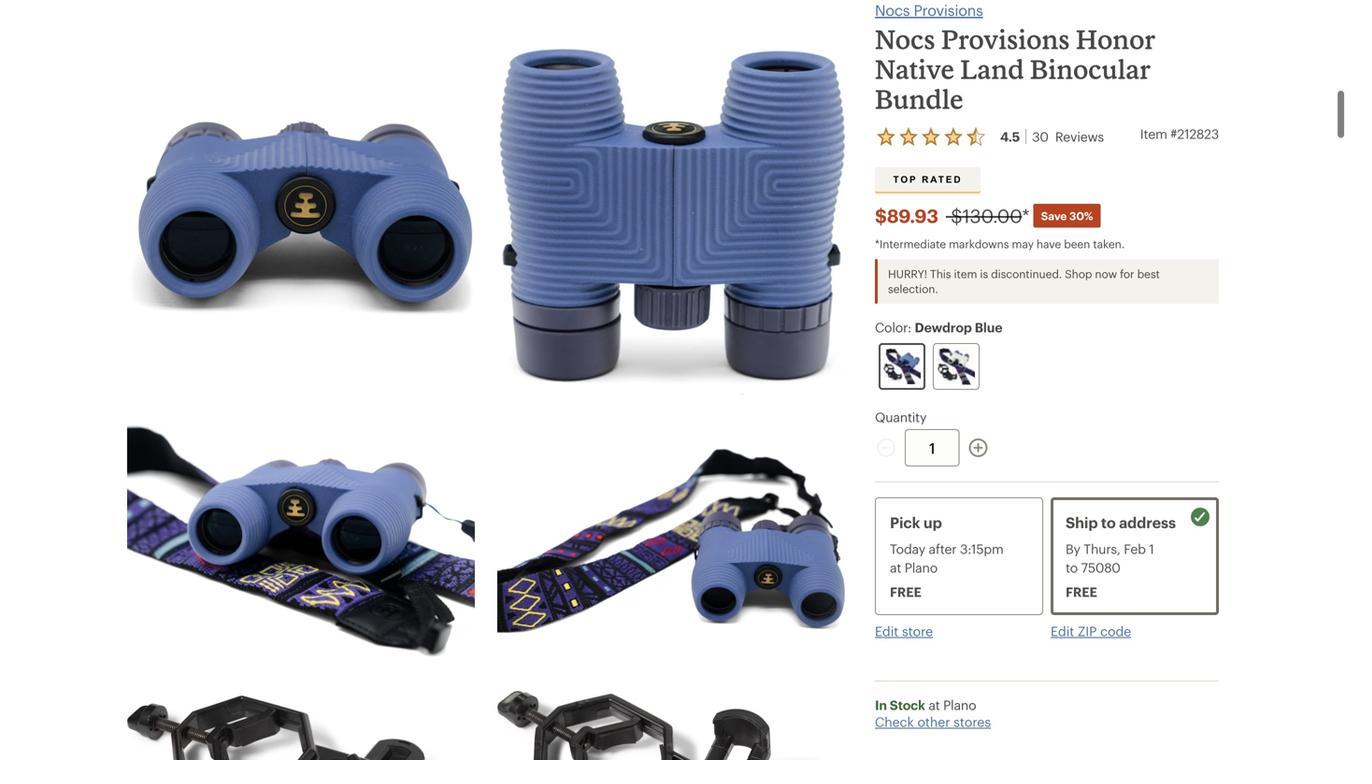 Task type: locate. For each thing, give the bounding box(es) containing it.
to right ship
[[1101, 514, 1116, 531]]

*intermediate markdowns may have been taken.
[[875, 237, 1125, 251]]

check
[[875, 714, 914, 729]]

taken.
[[1093, 237, 1125, 251]]

native
[[875, 53, 955, 85]]

#212823
[[1171, 126, 1219, 141]]

other
[[918, 714, 950, 729]]

free up edit store button
[[890, 584, 922, 599]]

30%
[[1069, 209, 1093, 222]]

for
[[1120, 267, 1135, 281]]

decrement quantity image
[[875, 437, 898, 459]]

hurry! this item is discontinued. shop now for best selection.
[[888, 267, 1160, 295]]

0 horizontal spatial at
[[890, 560, 902, 575]]

at up 'other'
[[929, 698, 940, 712]]

1 horizontal spatial plano
[[944, 698, 977, 712]]

0 horizontal spatial edit
[[875, 624, 899, 639]]

edit
[[875, 624, 899, 639], [1051, 624, 1075, 639]]

in stock at plano check other stores
[[875, 698, 991, 729]]

30 reviews
[[1032, 129, 1104, 144]]

honor
[[1076, 23, 1156, 55]]

to down by
[[1066, 560, 1078, 575]]

shop
[[1065, 267, 1092, 281]]

0 vertical spatial nocs
[[875, 1, 910, 19]]

thurs,
[[1084, 541, 1121, 556]]

2 free from the left
[[1066, 584, 1098, 599]]

edit left store
[[875, 624, 899, 639]]

$89.93
[[875, 205, 939, 227]]

increment quantity image
[[967, 437, 990, 459]]

plano inside today after 3:15pm at plano free
[[905, 560, 938, 575]]

edit inside button
[[1051, 624, 1075, 639]]

free down 75080
[[1066, 584, 1098, 599]]

2 nocs from the top
[[875, 23, 936, 55]]

provisions
[[914, 1, 983, 19], [942, 23, 1070, 55]]

top rated
[[893, 174, 963, 185]]

None number field
[[905, 429, 960, 467]]

nocs up "native"
[[875, 1, 910, 19]]

0 horizontal spatial to
[[1066, 560, 1078, 575]]

1 vertical spatial to
[[1066, 560, 1078, 575]]

best
[[1138, 267, 1160, 281]]

selection.
[[888, 282, 938, 295]]

75080
[[1082, 560, 1121, 575]]

2 edit from the left
[[1051, 624, 1075, 639]]

1 horizontal spatial at
[[929, 698, 940, 712]]

plano
[[905, 560, 938, 575], [944, 698, 977, 712]]

inherit color_13 5 3 image
[[1189, 506, 1212, 528]]

provisions up "native"
[[914, 1, 983, 19]]

0 vertical spatial plano
[[905, 560, 938, 575]]

0 horizontal spatial free
[[890, 584, 922, 599]]

stock
[[890, 698, 925, 712]]

1 horizontal spatial edit
[[1051, 624, 1075, 639]]

after
[[929, 541, 957, 556]]

at down today
[[890, 560, 902, 575]]

free
[[890, 584, 922, 599], [1066, 584, 1098, 599]]

color: dewdrop blue image
[[884, 349, 921, 384]]

by
[[1066, 541, 1081, 556]]

edit inside button
[[875, 624, 899, 639]]

color: dewdrop pop image
[[938, 348, 975, 385]]

0 horizontal spatial plano
[[905, 560, 938, 575]]

provisions down nocs provisions link
[[942, 23, 1070, 55]]

nocs
[[875, 1, 910, 19], [875, 23, 936, 55]]

plano down today
[[905, 560, 938, 575]]

store
[[902, 624, 933, 639]]

1 vertical spatial nocs
[[875, 23, 936, 55]]

at inside in stock at plano check other stores
[[929, 698, 940, 712]]

$130.00
[[951, 205, 1022, 227]]

1 edit from the left
[[875, 624, 899, 639]]

bundle
[[875, 83, 964, 115]]

1 horizontal spatial free
[[1066, 584, 1098, 599]]

ship
[[1066, 514, 1098, 531]]

zip
[[1078, 624, 1097, 639]]

0 vertical spatial at
[[890, 560, 902, 575]]

edit for edit zip code
[[1051, 624, 1075, 639]]

free inside today after 3:15pm at plano free
[[890, 584, 922, 599]]

reviews
[[1056, 129, 1104, 144]]

rated
[[922, 174, 963, 185]]

1 vertical spatial at
[[929, 698, 940, 712]]

at
[[890, 560, 902, 575], [929, 698, 940, 712]]

to
[[1101, 514, 1116, 531], [1066, 560, 1078, 575]]

1 free from the left
[[890, 584, 922, 599]]

3:15pm
[[960, 541, 1004, 556]]

plano up the 'stores'
[[944, 698, 977, 712]]

nocs down nocs provisions link
[[875, 23, 936, 55]]

edit left zip
[[1051, 624, 1075, 639]]

stores
[[954, 714, 991, 729]]

pick up
[[890, 514, 942, 531]]

blue
[[975, 320, 1003, 335]]

free inside by thurs, feb 1 to 75080 free
[[1066, 584, 1098, 599]]

1 vertical spatial provisions
[[942, 23, 1070, 55]]

1 vertical spatial plano
[[944, 698, 977, 712]]

discontinued.
[[991, 267, 1062, 281]]

0 vertical spatial to
[[1101, 514, 1116, 531]]



Task type: vqa. For each thing, say whether or not it's contained in the screenshot.
Pick up
yes



Task type: describe. For each thing, give the bounding box(es) containing it.
save 30%
[[1041, 209, 1093, 222]]

at inside today after 3:15pm at plano free
[[890, 560, 902, 575]]

in
[[875, 698, 887, 712]]

item
[[954, 267, 977, 281]]

$89.93 $130.00 *
[[875, 205, 1030, 227]]

may
[[1012, 237, 1034, 251]]

have
[[1037, 237, 1061, 251]]

edit for edit store
[[875, 624, 899, 639]]

to inside by thurs, feb 1 to 75080 free
[[1066, 560, 1078, 575]]

check other stores button
[[875, 713, 991, 730]]

edit zip code button
[[1051, 623, 1132, 640]]

binocular
[[1030, 53, 1151, 85]]

feb
[[1124, 541, 1146, 556]]

1 horizontal spatial to
[[1101, 514, 1116, 531]]

edit zip code
[[1051, 624, 1132, 639]]

nocs provisions nocs provisions honor native land binocular bundle
[[875, 1, 1156, 115]]

top
[[893, 174, 918, 185]]

save
[[1041, 209, 1067, 222]]

top rated button
[[875, 167, 981, 192]]

land
[[961, 53, 1024, 85]]

color: dewdrop blue
[[875, 320, 1003, 335]]

30
[[1032, 129, 1049, 144]]

up
[[924, 514, 942, 531]]

item #212823
[[1141, 126, 1219, 141]]

hurry!
[[888, 267, 928, 281]]

nocs provisions link
[[875, 0, 983, 21]]

code
[[1101, 624, 1132, 639]]

markdowns
[[949, 237, 1009, 251]]

color:
[[875, 320, 912, 335]]

quantity
[[875, 410, 927, 425]]

*
[[1022, 205, 1030, 227]]

1 nocs from the top
[[875, 1, 910, 19]]

4.5
[[1000, 129, 1020, 144]]

now
[[1095, 267, 1117, 281]]

this
[[930, 267, 951, 281]]

been
[[1064, 237, 1090, 251]]

ship to address
[[1066, 514, 1176, 531]]

0 vertical spatial provisions
[[914, 1, 983, 19]]

dewdrop
[[915, 320, 972, 335]]

item
[[1141, 126, 1168, 141]]

*intermediate
[[875, 237, 946, 251]]

by thurs, feb 1 to 75080 free
[[1066, 541, 1155, 599]]

address
[[1119, 514, 1176, 531]]

edit store button
[[875, 623, 933, 640]]

plano inside in stock at plano check other stores
[[944, 698, 977, 712]]

today after 3:15pm at plano free
[[890, 541, 1004, 599]]

is
[[980, 267, 988, 281]]

edit store
[[875, 624, 933, 639]]

today
[[890, 541, 926, 556]]

1
[[1149, 541, 1155, 556]]

pick
[[890, 514, 920, 531]]



